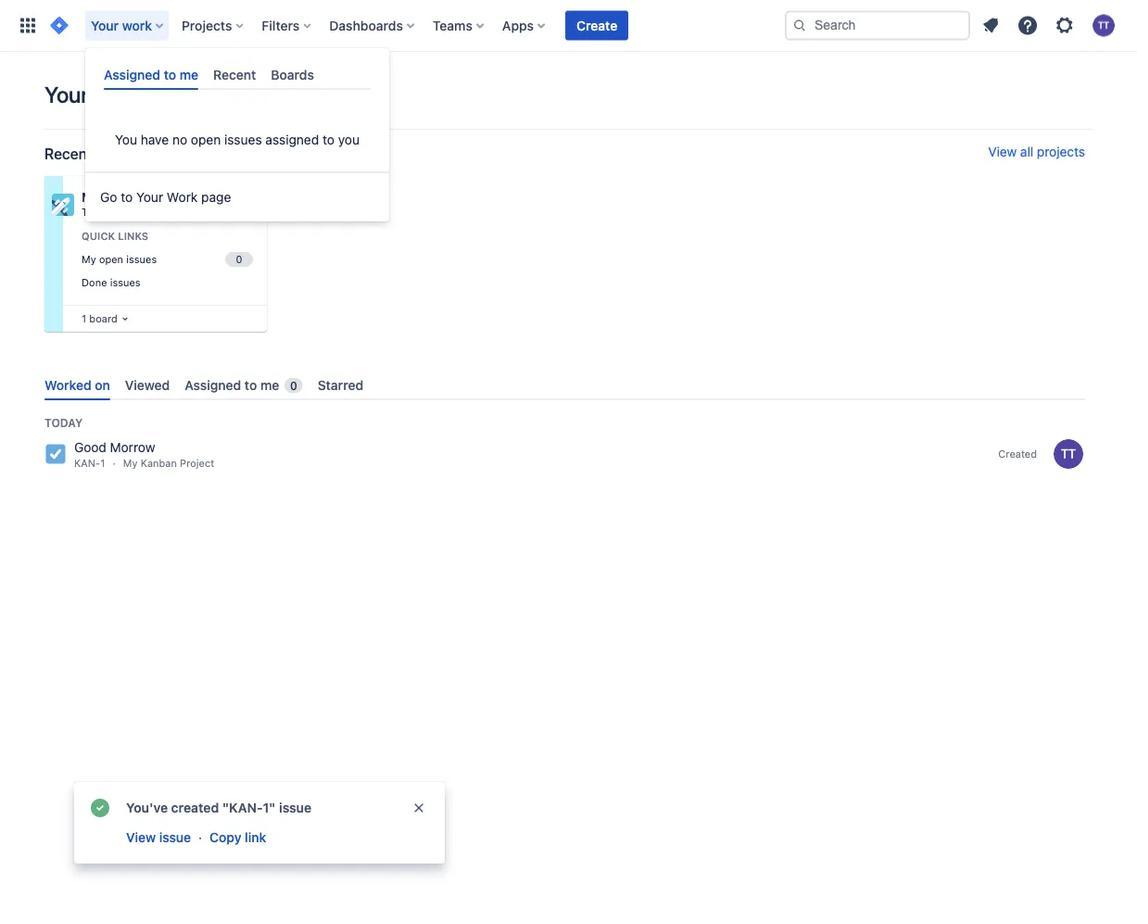 Task type: describe. For each thing, give the bounding box(es) containing it.
1 inside good morrow kan-1 · my kanban project
[[100, 458, 105, 470]]

view all projects
[[988, 144, 1085, 159]]

quick links
[[82, 230, 148, 242]]

view issue
[[126, 830, 191, 845]]

my kanban project team-managed software
[[82, 190, 201, 218]]

view for view issue
[[126, 830, 156, 845]]

0 horizontal spatial projects
[[96, 145, 151, 163]]

your inside dropdown button
[[91, 18, 119, 33]]

1 horizontal spatial me
[[260, 377, 279, 393]]

1 vertical spatial assigned
[[185, 377, 241, 393]]

1 vertical spatial work
[[93, 82, 140, 108]]

done issues
[[82, 276, 141, 288]]

project inside good morrow kan-1 · my kanban project
[[180, 458, 214, 470]]

Search field
[[785, 11, 970, 40]]

create
[[577, 18, 618, 33]]

done
[[82, 276, 107, 288]]

copy link button
[[208, 827, 268, 849]]

copy link
[[210, 830, 266, 845]]

banner containing your work
[[0, 0, 1137, 52]]

you
[[338, 132, 360, 148]]

starred
[[318, 377, 363, 393]]

1 vertical spatial your
[[44, 82, 88, 108]]

work
[[167, 190, 198, 205]]

0 vertical spatial open
[[191, 132, 221, 148]]

jira software image
[[48, 14, 70, 37]]

boards
[[271, 67, 314, 82]]

view issue link
[[124, 827, 193, 849]]

0 vertical spatial me
[[180, 67, 198, 82]]

1 board
[[82, 312, 117, 324]]

1 horizontal spatial issue
[[279, 800, 312, 816]]

morrow
[[110, 440, 155, 455]]

links
[[118, 230, 148, 242]]

success image
[[89, 797, 111, 819]]

software
[[159, 206, 201, 218]]

tab list for today
[[37, 370, 1093, 401]]

settings image
[[1054, 14, 1076, 37]]

notifications image
[[980, 14, 1002, 37]]

1 vertical spatial assigned to me
[[185, 377, 279, 393]]

you've created "kan-1" issue
[[126, 800, 312, 816]]

0
[[290, 379, 297, 392]]

your profile and settings image
[[1093, 14, 1115, 37]]

you have no open issues assigned to you
[[115, 132, 360, 148]]

page
[[201, 190, 231, 205]]

recent for recent
[[213, 67, 256, 82]]

my for open
[[82, 253, 96, 265]]

0 horizontal spatial issue
[[159, 830, 191, 845]]

created
[[999, 448, 1037, 460]]

help image
[[1017, 14, 1039, 37]]

0 vertical spatial assigned to me
[[104, 67, 198, 82]]

jira software image
[[48, 14, 70, 37]]

apps button
[[497, 11, 552, 40]]

1 inside "popup button"
[[82, 312, 86, 324]]

kan-
[[74, 458, 100, 470]]

go to your work page
[[100, 190, 231, 205]]

0 horizontal spatial open
[[99, 253, 123, 265]]

quick
[[82, 230, 115, 242]]

to left 0
[[245, 377, 257, 393]]

recent for recent projects
[[44, 145, 92, 163]]

filters
[[262, 18, 300, 33]]

search image
[[792, 18, 807, 33]]

projects
[[182, 18, 232, 33]]

2 vertical spatial issues
[[110, 276, 141, 288]]

managed
[[112, 206, 156, 218]]

board
[[89, 312, 117, 324]]

board image
[[117, 311, 132, 326]]

to up managed
[[121, 190, 133, 205]]

good morrow kan-1 · my kanban project
[[74, 440, 214, 470]]

1"
[[263, 800, 276, 816]]

to down your work dropdown button
[[164, 67, 176, 82]]

good
[[74, 440, 106, 455]]

dashboards
[[329, 18, 403, 33]]

assigned
[[265, 132, 319, 148]]



Task type: locate. For each thing, give the bounding box(es) containing it.
work inside your work dropdown button
[[122, 18, 152, 33]]

projects right all
[[1037, 144, 1085, 159]]

1 vertical spatial your work
[[44, 82, 140, 108]]

1 vertical spatial my
[[82, 253, 96, 265]]

1 horizontal spatial 1
[[100, 458, 105, 470]]

projects up go
[[96, 145, 151, 163]]

kanban inside good morrow kan-1 · my kanban project
[[141, 458, 177, 470]]

1 board button
[[78, 309, 132, 329]]

go
[[100, 190, 117, 205]]

1 vertical spatial project
[[180, 458, 214, 470]]

teams
[[433, 18, 473, 33]]

recent down projects popup button
[[213, 67, 256, 82]]

open
[[191, 132, 221, 148], [99, 253, 123, 265]]

me
[[180, 67, 198, 82], [260, 377, 279, 393]]

work left the projects
[[122, 18, 152, 33]]

projects button
[[176, 11, 251, 40]]

0 vertical spatial your
[[91, 18, 119, 33]]

issue right 1" at the bottom left
[[279, 800, 312, 816]]

"kan-
[[222, 800, 263, 816]]

your work inside dropdown button
[[91, 18, 152, 33]]

apps
[[502, 18, 534, 33]]

kanban inside my kanban project team-managed software
[[104, 190, 150, 205]]

my for kanban
[[82, 190, 100, 205]]

0 vertical spatial view
[[988, 144, 1017, 159]]

your right jira software icon
[[91, 18, 119, 33]]

issues down the links
[[126, 253, 157, 265]]

view
[[988, 144, 1017, 159], [126, 830, 156, 845]]

viewed
[[125, 377, 170, 393]]

recent
[[213, 67, 256, 82], [44, 145, 92, 163]]

1 vertical spatial recent
[[44, 145, 92, 163]]

0 vertical spatial work
[[122, 18, 152, 33]]

1 horizontal spatial your
[[91, 18, 119, 33]]

my inside good morrow kan-1 · my kanban project
[[123, 458, 138, 470]]

kanban
[[104, 190, 150, 205], [141, 458, 177, 470]]

0 vertical spatial recent
[[213, 67, 256, 82]]

my open issues
[[82, 253, 157, 265]]

2 vertical spatial my
[[123, 458, 138, 470]]

project inside my kanban project team-managed software
[[154, 190, 198, 205]]

no
[[172, 132, 187, 148]]

1 horizontal spatial view
[[988, 144, 1017, 159]]

done issues link
[[78, 272, 256, 293]]

1 horizontal spatial projects
[[1037, 144, 1085, 159]]

1 horizontal spatial recent
[[213, 67, 256, 82]]

0 vertical spatial issue
[[279, 800, 312, 816]]

your
[[91, 18, 119, 33], [44, 82, 88, 108], [136, 190, 163, 205]]

projects
[[1037, 144, 1085, 159], [96, 145, 151, 163]]

to
[[164, 67, 176, 82], [323, 132, 335, 148], [121, 190, 133, 205], [245, 377, 257, 393]]

·
[[113, 458, 116, 470]]

assigned
[[104, 67, 160, 82], [185, 377, 241, 393]]

issue
[[279, 800, 312, 816], [159, 830, 191, 845]]

1 vertical spatial kanban
[[141, 458, 177, 470]]

copy
[[210, 830, 241, 845]]

1 horizontal spatial open
[[191, 132, 221, 148]]

0 horizontal spatial 1
[[82, 312, 86, 324]]

project
[[154, 190, 198, 205], [180, 458, 214, 470]]

1
[[82, 312, 86, 324], [100, 458, 105, 470]]

you've
[[126, 800, 168, 816]]

1 vertical spatial me
[[260, 377, 279, 393]]

0 vertical spatial your work
[[91, 18, 152, 33]]

my up team-
[[82, 190, 100, 205]]

1 vertical spatial open
[[99, 253, 123, 265]]

teams button
[[427, 11, 491, 40]]

project right ·
[[180, 458, 214, 470]]

filters button
[[256, 11, 318, 40]]

issue down created
[[159, 830, 191, 845]]

dashboards button
[[324, 11, 422, 40]]

go to your work page link
[[85, 179, 389, 216]]

my inside my kanban project team-managed software
[[82, 190, 100, 205]]

0 vertical spatial issues
[[224, 132, 262, 148]]

assigned to me
[[104, 67, 198, 82], [185, 377, 279, 393]]

worked on
[[44, 377, 110, 393]]

tab list for you have no open issues assigned to you
[[96, 59, 378, 90]]

tab list
[[96, 59, 378, 90], [37, 370, 1093, 401]]

created
[[171, 800, 219, 816]]

1 vertical spatial 1
[[100, 458, 105, 470]]

create button
[[565, 11, 629, 40]]

kanban up managed
[[104, 190, 150, 205]]

my
[[82, 190, 100, 205], [82, 253, 96, 265], [123, 458, 138, 470]]

your work button
[[85, 11, 171, 40]]

recent projects
[[44, 145, 151, 163]]

work
[[122, 18, 152, 33], [93, 82, 140, 108]]

team-
[[82, 206, 112, 218]]

2 vertical spatial your
[[136, 190, 163, 205]]

you
[[115, 132, 137, 148]]

project up the software at the left of the page
[[154, 190, 198, 205]]

open right no
[[191, 132, 221, 148]]

dismiss image
[[412, 801, 426, 816]]

your work
[[91, 18, 152, 33], [44, 82, 140, 108]]

assigned to me down your work dropdown button
[[104, 67, 198, 82]]

issues left assigned on the top of page
[[224, 132, 262, 148]]

assigned down your work dropdown button
[[104, 67, 160, 82]]

view all projects link
[[988, 144, 1085, 163]]

my open issues link
[[78, 249, 256, 270]]

me down the projects
[[180, 67, 198, 82]]

assigned right viewed
[[185, 377, 241, 393]]

kanban down morrow
[[141, 458, 177, 470]]

0 vertical spatial tab list
[[96, 59, 378, 90]]

0 vertical spatial kanban
[[104, 190, 150, 205]]

my up done
[[82, 253, 96, 265]]

your work up the you at the top left
[[44, 82, 140, 108]]

0 vertical spatial 1
[[82, 312, 86, 324]]

2 horizontal spatial your
[[136, 190, 163, 205]]

1 vertical spatial view
[[126, 830, 156, 845]]

0 vertical spatial assigned
[[104, 67, 160, 82]]

appswitcher icon image
[[17, 14, 39, 37]]

tab list containing worked on
[[37, 370, 1093, 401]]

on
[[95, 377, 110, 393]]

terry turtle image
[[1054, 440, 1084, 469]]

your up recent projects
[[44, 82, 88, 108]]

0 horizontal spatial assigned
[[104, 67, 160, 82]]

recent left the you at the top left
[[44, 145, 92, 163]]

0 vertical spatial my
[[82, 190, 100, 205]]

1 left ·
[[100, 458, 105, 470]]

tab list containing assigned to me
[[96, 59, 378, 90]]

0 horizontal spatial your
[[44, 82, 88, 108]]

today
[[44, 416, 83, 429]]

all
[[1020, 144, 1034, 159]]

1 vertical spatial tab list
[[37, 370, 1093, 401]]

my down morrow
[[123, 458, 138, 470]]

recent inside tab list
[[213, 67, 256, 82]]

primary element
[[11, 0, 785, 51]]

me left 0
[[260, 377, 279, 393]]

issues
[[224, 132, 262, 148], [126, 253, 157, 265], [110, 276, 141, 288]]

assigned to me left 0
[[185, 377, 279, 393]]

view for view all projects
[[988, 144, 1017, 159]]

0 vertical spatial project
[[154, 190, 198, 205]]

1 vertical spatial issues
[[126, 253, 157, 265]]

banner
[[0, 0, 1137, 52]]

issues down my open issues
[[110, 276, 141, 288]]

0 horizontal spatial recent
[[44, 145, 92, 163]]

to left you
[[323, 132, 335, 148]]

your work right jira software icon
[[91, 18, 152, 33]]

view left all
[[988, 144, 1017, 159]]

1 horizontal spatial assigned
[[185, 377, 241, 393]]

view down you've
[[126, 830, 156, 845]]

0 horizontal spatial me
[[180, 67, 198, 82]]

1 vertical spatial issue
[[159, 830, 191, 845]]

worked
[[44, 377, 91, 393]]

0 horizontal spatial view
[[126, 830, 156, 845]]

link
[[245, 830, 266, 845]]

your up managed
[[136, 190, 163, 205]]

open up done issues
[[99, 253, 123, 265]]

work up the you at the top left
[[93, 82, 140, 108]]

have
[[141, 132, 169, 148]]

1 left board
[[82, 312, 86, 324]]



Task type: vqa. For each thing, say whether or not it's contained in the screenshot.
topmost in
no



